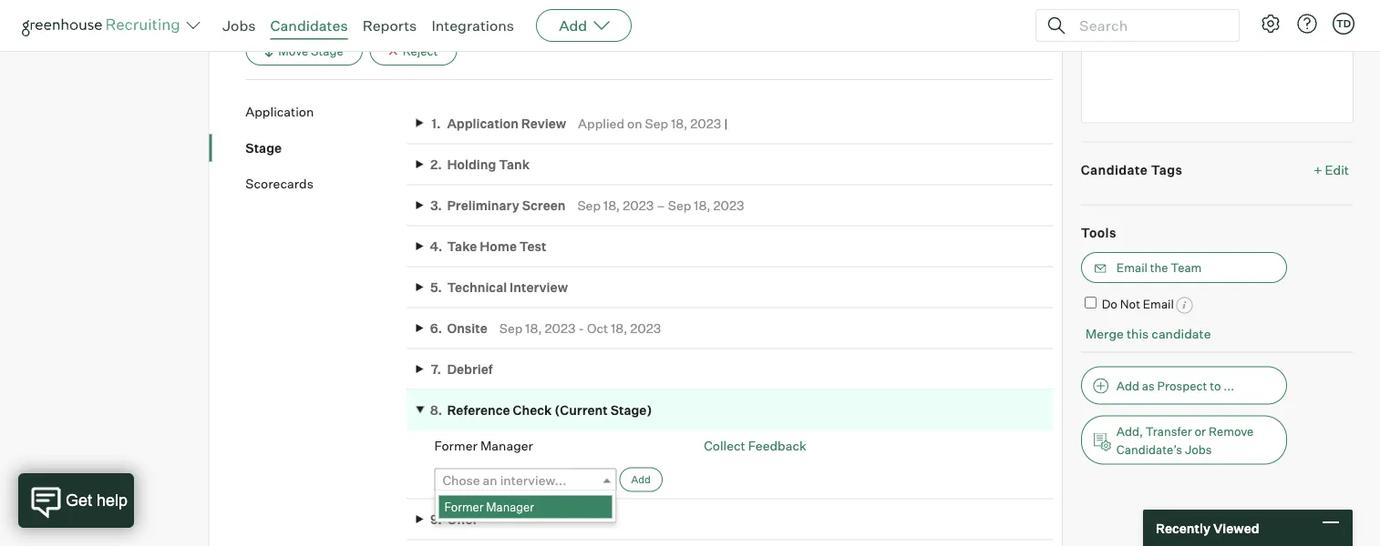 Task type: vqa. For each thing, say whether or not it's contained in the screenshot.


Task type: locate. For each thing, give the bounding box(es) containing it.
18,
[[671, 116, 688, 132], [603, 198, 620, 214], [694, 198, 710, 214], [525, 321, 542, 337], [611, 321, 627, 337]]

stage inside button
[[311, 44, 343, 58]]

reject
[[403, 44, 438, 58]]

former manager up 'an'
[[434, 439, 533, 455]]

collect
[[704, 439, 745, 455]]

merge this candidate
[[1085, 326, 1211, 342]]

6. onsite sep 18, 2023 - oct 18, 2023
[[430, 321, 661, 337]]

candidates
[[270, 16, 348, 35]]

test
[[519, 239, 546, 255]]

stage up scorecards
[[245, 140, 282, 156]]

former
[[434, 439, 478, 455], [444, 501, 483, 515]]

recently viewed
[[1156, 521, 1259, 537]]

2023 right – at the top of the page
[[713, 198, 744, 214]]

former down chose
[[444, 501, 483, 515]]

7. debrief
[[431, 362, 493, 378]]

integrations link
[[431, 16, 514, 35]]

2 horizontal spatial add
[[1116, 379, 1139, 394]]

email
[[1116, 261, 1148, 276], [1143, 297, 1174, 312]]

not
[[1120, 297, 1140, 312]]

take
[[447, 239, 477, 255]]

–
[[656, 198, 665, 214]]

|
[[724, 116, 728, 132]]

former up chose
[[434, 439, 478, 455]]

an
[[483, 473, 497, 489]]

candidates link
[[270, 16, 348, 35]]

feedback
[[748, 439, 806, 455]]

candidate's
[[1116, 443, 1182, 458]]

onsite
[[447, 321, 487, 337]]

1 horizontal spatial application
[[447, 116, 519, 132]]

1 vertical spatial jobs
[[1185, 443, 1212, 458]]

None text field
[[1081, 33, 1354, 124]]

email left the
[[1116, 261, 1148, 276]]

18, right – at the top of the page
[[694, 198, 710, 214]]

jobs down or
[[1185, 443, 1212, 458]]

scorecards link
[[245, 175, 407, 193]]

application up stage link
[[245, 104, 314, 120]]

reports link
[[362, 16, 417, 35]]

email right the not
[[1143, 297, 1174, 312]]

chose an interview... link
[[434, 469, 617, 492]]

home
[[480, 239, 517, 255]]

do not email
[[1102, 297, 1174, 312]]

stage down candidates link
[[311, 44, 343, 58]]

jobs link
[[222, 16, 256, 35]]

former manager down 'an'
[[444, 501, 534, 515]]

the
[[1150, 261, 1168, 276]]

email inside button
[[1116, 261, 1148, 276]]

interview...
[[500, 473, 566, 489]]

8. reference check (current stage)
[[430, 403, 652, 419]]

td
[[1336, 17, 1351, 30]]

add inside button
[[1116, 379, 1139, 394]]

+ edit
[[1314, 162, 1349, 178]]

sep down 5. technical interview
[[499, 321, 523, 337]]

edit
[[1325, 162, 1349, 178]]

add inside 'popup button'
[[559, 16, 587, 35]]

add for add link
[[631, 474, 651, 487]]

manager
[[480, 439, 533, 455], [486, 501, 534, 515]]

application up 2. holding tank
[[447, 116, 519, 132]]

0 vertical spatial add
[[559, 16, 587, 35]]

4. take home test
[[430, 239, 546, 255]]

1. application review applied on  sep 18, 2023 |
[[431, 116, 728, 132]]

sep
[[645, 116, 668, 132], [577, 198, 601, 214], [668, 198, 691, 214], [499, 321, 523, 337]]

tools
[[1081, 225, 1116, 241]]

2 vertical spatial add
[[631, 474, 651, 487]]

@mentions link
[[1296, 6, 1354, 24]]

manager up chose an interview...
[[480, 439, 533, 455]]

0 horizontal spatial jobs
[[222, 16, 256, 35]]

transfer
[[1146, 425, 1192, 439]]

tags
[[1151, 162, 1183, 178]]

screen
[[522, 198, 566, 214]]

0 horizontal spatial add
[[559, 16, 587, 35]]

make a note
[[1081, 7, 1161, 23]]

application
[[245, 104, 314, 120], [447, 116, 519, 132]]

0 vertical spatial stage
[[311, 44, 343, 58]]

job setup
[[22, 1, 91, 19]]

+ edit link
[[1309, 158, 1354, 183]]

viewed
[[1213, 521, 1259, 537]]

18, down interview
[[525, 321, 542, 337]]

jobs up move stage button
[[222, 16, 256, 35]]

former manager
[[434, 439, 533, 455], [444, 501, 534, 515]]

jobs inside add, transfer or remove candidate's jobs
[[1185, 443, 1212, 458]]

7.
[[431, 362, 441, 378]]

jobs
[[222, 16, 256, 35], [1185, 443, 1212, 458]]

technical
[[447, 280, 507, 296]]

preliminary
[[447, 198, 519, 214]]

1 horizontal spatial jobs
[[1185, 443, 1212, 458]]

1 vertical spatial email
[[1143, 297, 1174, 312]]

email the team
[[1116, 261, 1202, 276]]

0 horizontal spatial stage
[[245, 140, 282, 156]]

1 vertical spatial former manager
[[444, 501, 534, 515]]

2.
[[430, 157, 442, 173]]

1 vertical spatial add
[[1116, 379, 1139, 394]]

1 horizontal spatial add
[[631, 474, 651, 487]]

collect feedback
[[704, 439, 806, 455]]

reports
[[362, 16, 417, 35]]

0 vertical spatial former manager
[[434, 439, 533, 455]]

add
[[559, 16, 587, 35], [1116, 379, 1139, 394], [631, 474, 651, 487]]

move
[[278, 44, 308, 58]]

job
[[22, 1, 48, 19]]

0 vertical spatial email
[[1116, 261, 1148, 276]]

2023 left "|"
[[690, 116, 721, 132]]

1 horizontal spatial stage
[[311, 44, 343, 58]]

sep right on
[[645, 116, 668, 132]]

2023 left -
[[545, 321, 576, 337]]

manager down chose an interview...
[[486, 501, 534, 515]]

do
[[1102, 297, 1117, 312]]

oct
[[587, 321, 608, 337]]



Task type: describe. For each thing, give the bounding box(es) containing it.
sep right – at the top of the page
[[668, 198, 691, 214]]

interview
[[510, 280, 568, 296]]

add link
[[619, 468, 663, 493]]

configure image
[[1260, 13, 1282, 35]]

6.
[[430, 321, 442, 337]]

this
[[1127, 326, 1149, 342]]

0 vertical spatial former
[[434, 439, 478, 455]]

td button
[[1329, 9, 1358, 38]]

...
[[1224, 379, 1234, 394]]

(current
[[555, 403, 608, 419]]

4.
[[430, 239, 442, 255]]

3. preliminary screen sep 18, 2023 – sep 18, 2023
[[430, 198, 744, 214]]

1 vertical spatial manager
[[486, 501, 534, 515]]

move stage button
[[245, 36, 363, 66]]

2. holding tank
[[430, 157, 530, 173]]

remove
[[1209, 425, 1254, 439]]

18, left – at the top of the page
[[603, 198, 620, 214]]

sep right screen
[[577, 198, 601, 214]]

candidate
[[1081, 162, 1148, 178]]

collect feedback link
[[704, 439, 806, 455]]

applied
[[578, 116, 624, 132]]

-
[[578, 321, 584, 337]]

2023 right oct
[[630, 321, 661, 337]]

Search text field
[[1075, 12, 1222, 39]]

9. offer
[[430, 512, 478, 528]]

9.
[[430, 512, 442, 528]]

greenhouse recruiting image
[[22, 15, 186, 36]]

add for add as prospect to ...
[[1116, 379, 1139, 394]]

email the team button
[[1081, 253, 1287, 284]]

merge this candidate link
[[1085, 326, 1211, 342]]

scorecards
[[245, 176, 313, 192]]

as
[[1142, 379, 1155, 394]]

recently
[[1156, 521, 1210, 537]]

add as prospect to ...
[[1116, 379, 1234, 394]]

1 vertical spatial stage
[[245, 140, 282, 156]]

move stage
[[278, 44, 343, 58]]

18, right on
[[671, 116, 688, 132]]

to
[[1210, 379, 1221, 394]]

debrief
[[447, 362, 493, 378]]

review
[[521, 116, 566, 132]]

18, right oct
[[611, 321, 627, 337]]

or
[[1195, 425, 1206, 439]]

chose an interview...
[[442, 473, 566, 489]]

8.
[[430, 403, 442, 419]]

merge
[[1085, 326, 1124, 342]]

1.
[[431, 116, 441, 132]]

td button
[[1333, 13, 1354, 35]]

holding
[[447, 157, 496, 173]]

add,
[[1116, 425, 1143, 439]]

tank
[[499, 157, 530, 173]]

reject button
[[370, 36, 457, 66]]

team
[[1171, 261, 1202, 276]]

0 vertical spatial jobs
[[222, 16, 256, 35]]

0 vertical spatial manager
[[480, 439, 533, 455]]

candidate tags
[[1081, 162, 1183, 178]]

check
[[513, 403, 552, 419]]

add as prospect to ... button
[[1081, 367, 1287, 406]]

Do Not Email checkbox
[[1085, 297, 1096, 309]]

1 vertical spatial former
[[444, 501, 483, 515]]

candidate
[[1152, 326, 1211, 342]]

a
[[1119, 7, 1127, 23]]

+
[[1314, 162, 1322, 178]]

add, transfer or remove candidate's jobs button
[[1081, 417, 1287, 466]]

job setup link
[[22, 0, 160, 21]]

0 horizontal spatial application
[[245, 104, 314, 120]]

@mentions
[[1296, 8, 1354, 21]]

offer
[[447, 512, 478, 528]]

application link
[[245, 103, 407, 121]]

add, transfer or remove candidate's jobs
[[1116, 425, 1254, 458]]

chose
[[442, 473, 480, 489]]

reference
[[447, 403, 510, 419]]

add button
[[536, 9, 632, 42]]

note
[[1130, 7, 1161, 23]]

integrations
[[431, 16, 514, 35]]

5.
[[430, 280, 442, 296]]

prospect
[[1157, 379, 1207, 394]]

make
[[1081, 7, 1116, 23]]

2023 left – at the top of the page
[[623, 198, 654, 214]]

setup
[[51, 1, 91, 19]]



